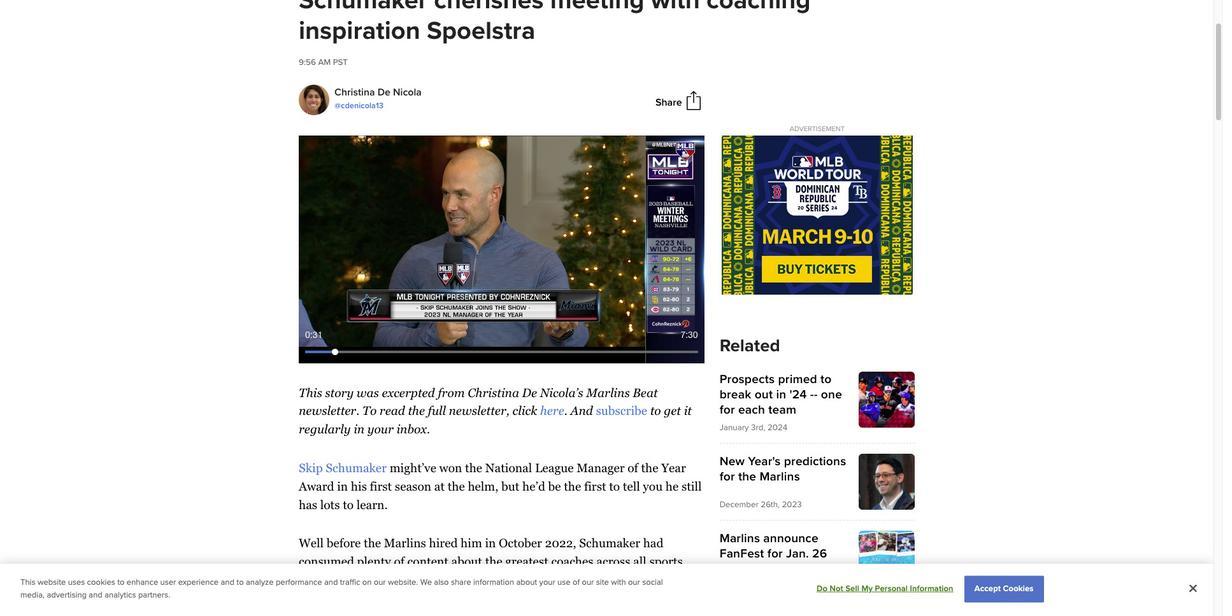 Task type: locate. For each thing, give the bounding box(es) containing it.
0 horizontal spatial christina
[[335, 86, 375, 98]]

0:31
[[305, 330, 323, 340]]

information
[[474, 578, 514, 588]]

0 vertical spatial team
[[769, 403, 797, 418]]

1 vertical spatial your
[[540, 578, 556, 588]]

to right primed
[[821, 372, 832, 387]]

0 horizontal spatial first
[[370, 480, 392, 494]]

erik
[[333, 592, 356, 606]]

about inside the this website uses cookies to enhance user experience and to analyze performance and traffic on our website. we also share information about your use of our site with our social media, advertising and analytics partners.
[[517, 578, 537, 588]]

0 horizontal spatial about
[[452, 555, 483, 569]]

de inside christina de nicola @ cdenicola13
[[378, 86, 391, 98]]

de left nicola
[[378, 86, 391, 98]]

2022,
[[545, 537, 577, 551]]

0 horizontal spatial team
[[473, 592, 500, 606]]

1 horizontal spatial this
[[299, 386, 322, 400]]

skip schumaker link
[[299, 461, 387, 476]]

well before the marlins hired him in october 2022, schumaker had consumed plenty of content about the greatest coaches across all sports. on monday night, he got to meet one of his inspirations, miami heat head coach erik spoelstra, before the team played the los angeles clippers in southern california.
[[299, 537, 700, 617]]

for inside new year's predictions for the marlins
[[720, 469, 735, 485]]

3rd,
[[752, 423, 766, 433]]

-
[[811, 387, 814, 403], [814, 387, 818, 403]]

0 horizontal spatial his
[[351, 480, 367, 494]]

marlins up '26th,'
[[760, 469, 801, 485]]

0 vertical spatial about
[[452, 555, 483, 569]]

1 vertical spatial team
[[473, 592, 500, 606]]

1 horizontal spatial de
[[522, 386, 537, 400]]

2 - from the left
[[814, 387, 818, 403]]

1 vertical spatial for
[[720, 469, 735, 485]]

your down to
[[368, 423, 394, 437]]

about up played
[[517, 578, 537, 588]]

this up media, at the left bottom of the page
[[20, 578, 35, 588]]

0 horizontal spatial this
[[20, 578, 35, 588]]

at
[[435, 480, 445, 494]]

0 vertical spatial one
[[822, 387, 843, 403]]

marlins inside this story was excerpted from christina de nicola's marlins beat newsletter. to read the full newsletter, click
[[587, 386, 630, 400]]

the up december
[[739, 469, 757, 485]]

0 vertical spatial for
[[720, 403, 735, 418]]

one right meet
[[480, 574, 500, 588]]

current time: 0:31 element
[[305, 329, 323, 342]]

one right '24
[[822, 387, 843, 403]]

for inside marlins announce fanfest for jan. 26
[[768, 547, 783, 562]]

in down skip schumaker link
[[337, 480, 348, 494]]

0 vertical spatial his
[[351, 480, 367, 494]]

to
[[821, 372, 832, 387], [651, 404, 661, 418], [609, 480, 620, 494], [343, 498, 354, 512], [436, 574, 447, 588], [117, 578, 125, 588], [237, 578, 244, 588]]

0 vertical spatial schumaker
[[299, 0, 428, 16]]

advertising
[[47, 591, 87, 601]]

0 horizontal spatial our
[[374, 578, 386, 588]]

one
[[822, 387, 843, 403], [480, 574, 500, 588]]

december
[[720, 500, 759, 510]]

in inside prospects primed to break out in '24 -- one for each team january 3rd, 2024
[[777, 387, 787, 403]]

about up meet
[[452, 555, 483, 569]]

1 horizontal spatial and
[[221, 578, 235, 588]]

traffic
[[340, 578, 360, 588]]

forward 15 seconds image
[[351, 354, 366, 367]]

christina up "cdenicola13"
[[335, 86, 375, 98]]

christina inside this story was excerpted from christina de nicola's marlins beat newsletter. to read the full newsletter, click
[[468, 386, 519, 400]]

not
[[830, 584, 844, 594]]

before up consumed
[[327, 537, 361, 551]]

marlins inside marlins announce fanfest for jan. 26
[[720, 531, 761, 547]]

nicola
[[393, 86, 422, 98]]

california.
[[352, 610, 409, 617]]

schumaker up across
[[580, 537, 641, 551]]

might've won the national league manager of the year award in his first season at the helm, but he'd be the first to tell you he still has lots to learn.
[[299, 461, 702, 512]]

our left site
[[582, 578, 594, 588]]

newsletter,
[[449, 404, 510, 418]]

0 horizontal spatial your
[[368, 423, 394, 437]]

might've
[[390, 461, 437, 476]]

0 vertical spatial your
[[368, 423, 394, 437]]

get
[[664, 404, 681, 418]]

in left '24
[[777, 387, 787, 403]]

of up the tell
[[628, 461, 639, 476]]

experience
[[178, 578, 219, 588]]

2 our from the left
[[582, 578, 594, 588]]

but
[[502, 480, 520, 494]]

1 vertical spatial one
[[480, 574, 500, 588]]

angeles
[[584, 592, 627, 606]]

1 vertical spatial this
[[20, 578, 35, 588]]

with inside the schumaker cherishes meeting with coaching inspiration spoelstra
[[651, 0, 700, 16]]

year's
[[749, 454, 781, 469]]

0 vertical spatial de
[[378, 86, 391, 98]]

before down we
[[416, 592, 450, 606]]

0 vertical spatial he
[[666, 480, 679, 494]]

2 horizontal spatial our
[[628, 578, 640, 588]]

of inside might've won the national league manager of the year award in his first season at the helm, but he'd be the first to tell you he still has lots to learn.
[[628, 461, 639, 476]]

his
[[351, 480, 367, 494], [516, 574, 532, 588]]

pause (space) image
[[332, 354, 340, 367]]

1 horizontal spatial your
[[540, 578, 556, 588]]

this up newsletter.
[[299, 386, 322, 400]]

your left use
[[540, 578, 556, 588]]

0 horizontal spatial he
[[400, 574, 413, 588]]

marlins down december
[[720, 531, 761, 547]]

1 horizontal spatial about
[[517, 578, 537, 588]]

new year's predictions for the marlins
[[720, 454, 847, 485]]

and left traffic
[[324, 578, 338, 588]]

in right him
[[485, 537, 496, 551]]

read
[[380, 404, 405, 418]]

league
[[535, 461, 574, 476]]

with inside the this website uses cookies to enhance user experience and to analyze performance and traffic on our website. we also share information about your use of our site with our social media, advertising and analytics partners.
[[611, 578, 626, 588]]

our left social
[[628, 578, 640, 588]]

marlins up 'subscribe' link
[[587, 386, 630, 400]]

inspirations,
[[535, 574, 603, 588]]

privacy alert dialog
[[0, 565, 1214, 617]]

marlins
[[587, 386, 630, 400], [760, 469, 801, 485], [720, 531, 761, 547], [384, 537, 426, 551]]

for inside prospects primed to break out in '24 -- one for each team january 3rd, 2024
[[720, 403, 735, 418]]

of
[[628, 461, 639, 476], [394, 555, 405, 569], [502, 574, 513, 588], [573, 578, 580, 588]]

cookies
[[87, 578, 115, 588]]

inspiration
[[299, 15, 421, 46]]

manager
[[577, 461, 625, 476]]

christina
[[335, 86, 375, 98], [468, 386, 519, 400]]

full
[[428, 404, 446, 418]]

2 first from the left
[[584, 480, 607, 494]]

0 horizontal spatial de
[[378, 86, 391, 98]]

9:56 am pst
[[299, 57, 348, 67]]

do not sell my personal information button
[[817, 577, 954, 603]]

1 horizontal spatial he
[[666, 480, 679, 494]]

prospects primed to break out in '24 -- one for each team element
[[720, 372, 915, 433]]

your
[[368, 423, 394, 437], [540, 578, 556, 588]]

tell
[[623, 480, 640, 494]]

team up 2024
[[769, 403, 797, 418]]

mlb media player group
[[299, 135, 705, 368]]

1 vertical spatial with
[[611, 578, 626, 588]]

performance
[[276, 578, 322, 588]]

about
[[452, 555, 483, 569], [517, 578, 537, 588]]

across
[[597, 555, 631, 569]]

0 horizontal spatial with
[[611, 578, 626, 588]]

he inside might've won the national league manager of the year award in his first season at the helm, but he'd be the first to tell you he still has lots to learn.
[[666, 480, 679, 494]]

fanfest
[[720, 547, 765, 562]]

team inside well before the marlins hired him in october 2022, schumaker had consumed plenty of content about the greatest coaches across all sports. on monday night, he got to meet one of his inspirations, miami heat head coach erik spoelstra, before the team played the los angeles clippers in southern california.
[[473, 592, 500, 606]]

1 vertical spatial christina
[[468, 386, 519, 400]]

0 vertical spatial with
[[651, 0, 700, 16]]

1 vertical spatial de
[[522, 386, 537, 400]]

2 vertical spatial schumaker
[[580, 537, 641, 551]]

website.
[[388, 578, 418, 588]]

1 - from the left
[[811, 387, 814, 403]]

this inside the this website uses cookies to enhance user experience and to analyze performance and traffic on our website. we also share information about your use of our site with our social media, advertising and analytics partners.
[[20, 578, 35, 588]]

1 horizontal spatial one
[[822, 387, 843, 403]]

@
[[335, 100, 341, 111]]

for for new year's predictions for the marlins
[[720, 469, 735, 485]]

greatest
[[506, 555, 549, 569]]

1 horizontal spatial his
[[516, 574, 532, 588]]

he left got
[[400, 574, 413, 588]]

1 vertical spatial his
[[516, 574, 532, 588]]

0 horizontal spatial one
[[480, 574, 500, 588]]

first down the manager
[[584, 480, 607, 494]]

and down cookies
[[89, 591, 103, 601]]

miami
[[606, 574, 641, 588]]

schumaker up pst
[[299, 0, 428, 16]]

this inside this story was excerpted from christina de nicola's marlins beat newsletter. to read the full newsletter, click
[[299, 386, 322, 400]]

schumaker up learn.
[[326, 461, 387, 476]]

first up learn.
[[370, 480, 392, 494]]

he down the "year"
[[666, 480, 679, 494]]

our right on
[[374, 578, 386, 588]]

our
[[374, 578, 386, 588], [582, 578, 594, 588], [628, 578, 640, 588]]

december 26th, 2023
[[720, 500, 802, 510]]

cherishes
[[434, 0, 544, 16]]

the up inbox. in the bottom of the page
[[408, 404, 425, 418]]

and right experience
[[221, 578, 235, 588]]

for up december
[[720, 469, 735, 485]]

de up click
[[522, 386, 537, 400]]

played
[[503, 592, 539, 606]]

1 horizontal spatial our
[[582, 578, 594, 588]]

for left "jan."
[[768, 547, 783, 562]]

he
[[666, 480, 679, 494], [400, 574, 413, 588]]

1 vertical spatial he
[[400, 574, 413, 588]]

prospects
[[720, 372, 775, 387]]

christina inside christina de nicola @ cdenicola13
[[335, 86, 375, 98]]

schumaker cherishes meeting with coaching inspiration spoelstra
[[299, 0, 811, 46]]

team inside prospects primed to break out in '24 -- one for each team january 3rd, 2024
[[769, 403, 797, 418]]

to right we
[[436, 574, 447, 588]]

this story was excerpted from christina de nicola's marlins beat newsletter. to read the full newsletter, click
[[299, 386, 658, 418]]

7:30
[[681, 330, 698, 340]]

3 our from the left
[[628, 578, 640, 588]]

your inside to get it regularly in your inbox.
[[368, 423, 394, 437]]

use
[[558, 578, 571, 588]]

team down the information
[[473, 592, 500, 606]]

spoelstra
[[427, 15, 536, 46]]

january
[[720, 423, 749, 433]]

primed
[[779, 372, 818, 387]]

subscribe
[[596, 404, 648, 418]]

his up learn.
[[351, 480, 367, 494]]

1 horizontal spatial christina
[[468, 386, 519, 400]]

he inside well before the marlins hired him in october 2022, schumaker had consumed plenty of content about the greatest coaches across all sports. on monday night, he got to meet one of his inspirations, miami heat head coach erik spoelstra, before the team played the los angeles clippers in southern california.
[[400, 574, 413, 588]]

got
[[416, 574, 433, 588]]

his up played
[[516, 574, 532, 588]]

marlins inside new year's predictions for the marlins
[[760, 469, 801, 485]]

to left get
[[651, 404, 661, 418]]

marlins up 'content'
[[384, 537, 426, 551]]

christina up newsletter,
[[468, 386, 519, 400]]

spoelstra,
[[359, 592, 413, 606]]

1 horizontal spatial with
[[651, 0, 700, 16]]

0 vertical spatial this
[[299, 386, 322, 400]]

1 vertical spatial about
[[517, 578, 537, 588]]

duration: 7:30 element
[[681, 329, 698, 342]]

0 horizontal spatial before
[[327, 537, 361, 551]]

the up you
[[642, 461, 659, 476]]

1 horizontal spatial first
[[584, 480, 607, 494]]

his inside might've won the national league manager of the year award in his first season at the helm, but he'd be the first to tell you he still has lots to learn.
[[351, 480, 367, 494]]

2 vertical spatial for
[[768, 547, 783, 562]]

media,
[[20, 591, 45, 601]]

un-mute (m) image
[[376, 354, 394, 367]]

0 vertical spatial christina
[[335, 86, 375, 98]]

the up helm,
[[465, 461, 483, 476]]

break
[[720, 387, 752, 403]]

to
[[363, 404, 377, 418]]

1 vertical spatial before
[[416, 592, 450, 606]]

in down to
[[354, 423, 365, 437]]

1 horizontal spatial team
[[769, 403, 797, 418]]

of up website.
[[394, 555, 405, 569]]

of right use
[[573, 578, 580, 588]]

with
[[651, 0, 700, 16], [611, 578, 626, 588]]

for up january
[[720, 403, 735, 418]]

we
[[420, 578, 432, 588]]

do
[[817, 584, 828, 594]]

christina de nicola image
[[299, 84, 330, 115]]



Task type: describe. For each thing, give the bounding box(es) containing it.
sell
[[846, 584, 860, 594]]

sports.
[[650, 555, 686, 569]]

has
[[299, 498, 318, 512]]

the up plenty
[[364, 537, 381, 551]]

skip
[[299, 461, 323, 476]]

about inside well before the marlins hired him in october 2022, schumaker had consumed plenty of content about the greatest coaches across all sports. on monday night, he got to meet one of his inspirations, miami heat head coach erik spoelstra, before the team played the los angeles clippers in southern california.
[[452, 555, 483, 569]]

to up analytics
[[117, 578, 125, 588]]

cdenicola13
[[341, 100, 384, 111]]

to inside well before the marlins hired him in october 2022, schumaker had consumed plenty of content about the greatest coaches across all sports. on monday night, he got to meet one of his inspirations, miami heat head coach erik spoelstra, before the team played the los angeles clippers in southern california.
[[436, 574, 447, 588]]

the up the information
[[485, 555, 503, 569]]

in down head
[[678, 592, 688, 606]]

marlins announce fanfest for jan. 26 link
[[720, 531, 915, 587]]

0 horizontal spatial and
[[89, 591, 103, 601]]

from
[[438, 386, 465, 400]]

he for got
[[400, 574, 413, 588]]

nicola's
[[540, 386, 584, 400]]

to right lots
[[343, 498, 354, 512]]

head
[[674, 574, 700, 588]]

volume slider
[[403, 357, 464, 364]]

plenty
[[357, 555, 391, 569]]

subtitles/closed captions (c) image
[[651, 354, 669, 367]]

won
[[440, 461, 462, 476]]

share
[[656, 96, 682, 109]]

christina de nicola @ cdenicola13
[[335, 86, 422, 111]]

click
[[513, 404, 538, 418]]

to left the tell
[[609, 480, 620, 494]]

the right "be"
[[564, 480, 582, 494]]

marlins inside well before the marlins hired him in october 2022, schumaker had consumed plenty of content about the greatest coaches across all sports. on monday night, he got to meet one of his inspirations, miami heat head coach erik spoelstra, before the team played the los angeles clippers in southern california.
[[384, 537, 426, 551]]

advertisement region
[[722, 135, 913, 295]]

one inside prospects primed to break out in '24 -- one for each team january 3rd, 2024
[[822, 387, 843, 403]]

9:56
[[299, 57, 316, 67]]

he'd
[[523, 480, 546, 494]]

excerpted
[[382, 386, 435, 400]]

de inside this story was excerpted from christina de nicola's marlins beat newsletter. to read the full newsletter, click
[[522, 386, 537, 400]]

and
[[571, 404, 593, 418]]

in inside might've won the national league manager of the year award in his first season at the helm, but he'd be the first to tell you he still has lots to learn.
[[337, 480, 348, 494]]

him
[[461, 537, 482, 551]]

out
[[755, 387, 773, 403]]

jan.
[[787, 547, 809, 562]]

marlins announce fanfest for jan. 26 element
[[720, 531, 915, 587]]

my
[[862, 584, 873, 594]]

his inside well before the marlins hired him in october 2022, schumaker had consumed plenty of content about the greatest coaches across all sports. on monday night, he got to meet one of his inspirations, miami heat head coach erik spoelstra, before the team played the los angeles clippers in southern california.
[[516, 574, 532, 588]]

new year's predictions for the marlins element
[[720, 454, 915, 510]]

back 15 seconds image
[[307, 354, 322, 367]]

for for marlins announce fanfest for jan. 26
[[768, 547, 783, 562]]

your inside the this website uses cookies to enhance user experience and to analyze performance and traffic on our website. we also share information about your use of our site with our social media, advertising and analytics partners.
[[540, 578, 556, 588]]

here . and
[[540, 404, 593, 418]]

accept cookies button
[[965, 577, 1044, 603]]

coach
[[299, 592, 330, 606]]

analytics
[[105, 591, 136, 601]]

you
[[643, 480, 663, 494]]

coaching
[[707, 0, 811, 16]]

.
[[565, 404, 568, 418]]

website
[[38, 578, 66, 588]]

each
[[739, 403, 766, 418]]

the right at
[[448, 480, 465, 494]]

personal
[[875, 584, 908, 594]]

user
[[160, 578, 176, 588]]

share
[[451, 578, 471, 588]]

1 first from the left
[[370, 480, 392, 494]]

analyze
[[246, 578, 274, 588]]

prospects primed to break out in '24 -- one for each team january 3rd, 2024
[[720, 372, 843, 433]]

season
[[395, 480, 432, 494]]

on
[[363, 578, 372, 588]]

fullscreen (f) image
[[679, 354, 697, 367]]

of inside the this website uses cookies to enhance user experience and to analyze performance and traffic on our website. we also share information about your use of our site with our social media, advertising and analytics partners.
[[573, 578, 580, 588]]

of up played
[[502, 574, 513, 588]]

here
[[540, 404, 565, 418]]

predictions
[[784, 454, 847, 469]]

also
[[434, 578, 449, 588]]

announce
[[764, 531, 819, 547]]

he for still
[[666, 480, 679, 494]]

1 our from the left
[[374, 578, 386, 588]]

newsletter.
[[299, 404, 360, 418]]

be
[[549, 480, 561, 494]]

heat
[[644, 574, 671, 588]]

one inside well before the marlins hired him in october 2022, schumaker had consumed plenty of content about the greatest coaches across all sports. on monday night, he got to meet one of his inspirations, miami heat head coach erik spoelstra, before the team played the los angeles clippers in southern california.
[[480, 574, 500, 588]]

1 vertical spatial schumaker
[[326, 461, 387, 476]]

schumaker inside well before the marlins hired him in october 2022, schumaker had consumed plenty of content about the greatest coaches across all sports. on monday night, he got to meet one of his inspirations, miami heat head coach erik spoelstra, before the team played the los angeles clippers in southern california.
[[580, 537, 641, 551]]

meeting
[[551, 0, 645, 16]]

los
[[562, 592, 581, 606]]

the inside this story was excerpted from christina de nicola's marlins beat newsletter. to read the full newsletter, click
[[408, 404, 425, 418]]

had
[[644, 537, 664, 551]]

2 horizontal spatial and
[[324, 578, 338, 588]]

to inside prospects primed to break out in '24 -- one for each team january 3rd, 2024
[[821, 372, 832, 387]]

0 vertical spatial before
[[327, 537, 361, 551]]

social
[[643, 578, 663, 588]]

hired
[[429, 537, 458, 551]]

to inside to get it regularly in your inbox.
[[651, 404, 661, 418]]

'24
[[790, 387, 807, 403]]

share image
[[684, 91, 703, 110]]

helm,
[[468, 480, 499, 494]]

enhance
[[127, 578, 158, 588]]

the down share
[[453, 592, 470, 606]]

1 horizontal spatial before
[[416, 592, 450, 606]]

2024
[[768, 423, 788, 433]]

information
[[911, 584, 954, 594]]

clippers
[[630, 592, 675, 606]]

was
[[357, 386, 379, 400]]

on
[[299, 574, 315, 588]]

the inside new year's predictions for the marlins
[[739, 469, 757, 485]]

inbox.
[[397, 423, 430, 437]]

this website uses cookies to enhance user experience and to analyze performance and traffic on our website. we also share information about your use of our site with our social media, advertising and analytics partners.
[[20, 578, 663, 601]]

to left analyze
[[237, 578, 244, 588]]

this for this story was excerpted from christina de nicola's marlins beat newsletter. to read the full newsletter, click
[[299, 386, 322, 400]]

am
[[318, 57, 331, 67]]

it
[[684, 404, 692, 418]]

schumaker inside the schumaker cherishes meeting with coaching inspiration spoelstra
[[299, 0, 428, 16]]

26
[[813, 547, 828, 562]]

marlins announce fanfest for jan. 26
[[720, 531, 828, 562]]

southern
[[299, 610, 349, 617]]

uses
[[68, 578, 85, 588]]

partners.
[[138, 591, 170, 601]]

all
[[634, 555, 647, 569]]

the down use
[[542, 592, 559, 606]]

in inside to get it regularly in your inbox.
[[354, 423, 365, 437]]

site
[[596, 578, 609, 588]]

consumed
[[299, 555, 354, 569]]

regularly
[[299, 423, 351, 437]]

seek slider slider
[[305, 349, 698, 356]]

this for this website uses cookies to enhance user experience and to analyze performance and traffic on our website. we also share information about your use of our site with our social media, advertising and analytics partners.
[[20, 578, 35, 588]]



Task type: vqa. For each thing, say whether or not it's contained in the screenshot.
My
yes



